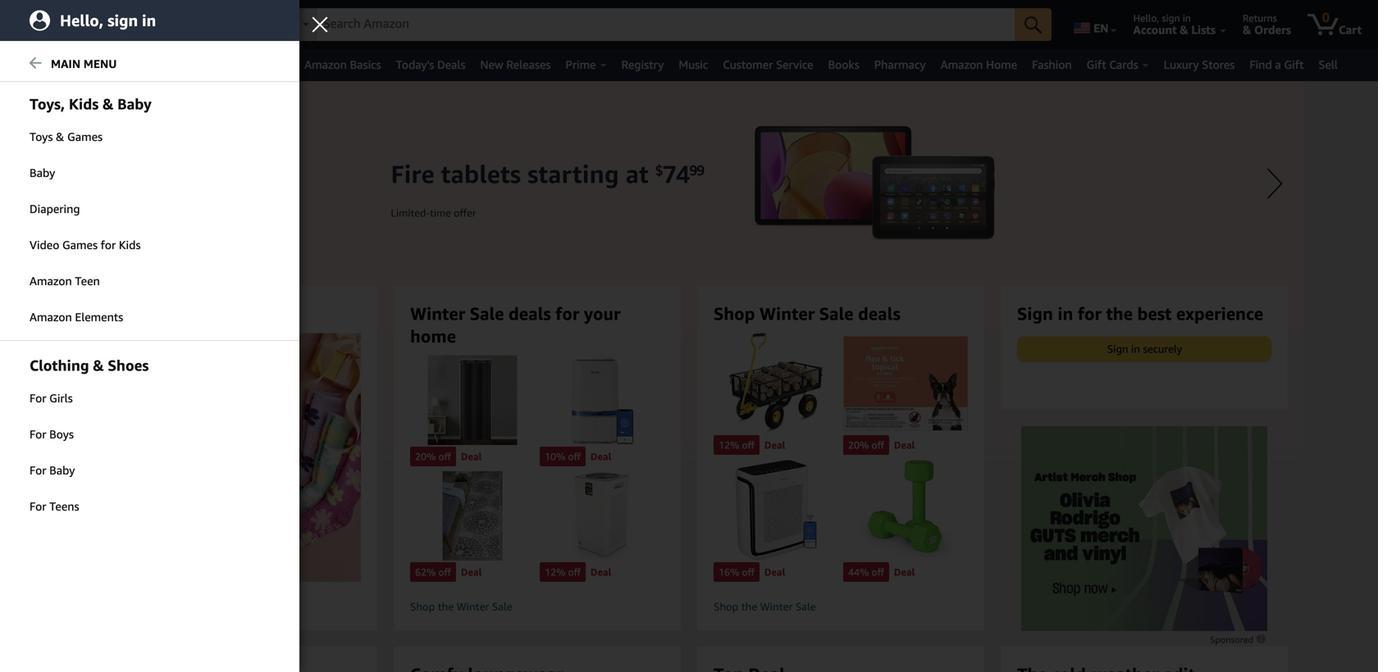 Task type: vqa. For each thing, say whether or not it's contained in the screenshot.
$39.99
no



Task type: locate. For each thing, give the bounding box(es) containing it.
off for levoit 4l smart cool mist humidifier for home bedroom with essential oils, customize humidity for baby & plants, app & voice control, schedule, timer, last up to 40hrs, whisper quiet, handle design image
[[568, 451, 581, 463]]

deal right the 44% off
[[895, 567, 915, 579]]

sign in securely
[[1108, 343, 1183, 356]]

& for account & lists
[[1180, 23, 1189, 37]]

0 horizontal spatial sign
[[108, 11, 138, 30]]

1 horizontal spatial sign
[[1108, 343, 1129, 356]]

1 vertical spatial 12%
[[545, 567, 566, 579]]

2 for from the top
[[30, 428, 46, 442]]

a
[[1276, 58, 1282, 71]]

12% off
[[719, 440, 755, 452], [545, 567, 581, 579]]

the down 16% off
[[742, 601, 758, 614]]

off right 62% at the left bottom of the page
[[439, 567, 451, 579]]

1 horizontal spatial shop the winter sale link
[[714, 601, 968, 615]]

2 deals from the left
[[509, 304, 551, 324]]

1 horizontal spatial the
[[742, 601, 758, 614]]

toys,
[[30, 95, 65, 113]]

games
[[67, 130, 103, 144], [62, 238, 98, 252]]

1 vertical spatial 12% off
[[545, 567, 581, 579]]

off right 10%
[[568, 451, 581, 463]]

amazon
[[305, 58, 347, 71], [941, 58, 984, 71], [30, 275, 72, 288], [30, 311, 72, 324]]

0 vertical spatial baby
[[30, 166, 55, 180]]

2 gift from the left
[[1285, 58, 1305, 71]]

20% off down joydeco door curtain closet door, closet curtain for open closet, closet curtains for bedroom closet door, door curtains for doorways privacy bedroom(40wx78l) image at the left of page
[[415, 451, 451, 463]]

off down "kenmore pm3020 air purifiers with h13 true hepa filter, covers up to 1500 sq.foot, 24db silentclean 3-stage hepa filtration system, 5 speeds for home large room, kitchens & bedroom" image
[[568, 567, 581, 579]]

20% down joydeco door curtain closet door, closet curtain for open closet, closet curtains for bedroom closet door, door curtains for doorways privacy bedroom(40wx78l) image at the left of page
[[415, 451, 436, 463]]

20% down amazon basics flea and tick topical treatment for small dogs (5 -22 pounds), 6 count (previously solimo) image
[[849, 440, 869, 452]]

baby down 'boys'
[[49, 464, 75, 478]]

1 horizontal spatial shop winter sale deals
[[714, 304, 901, 324]]

deal down vevor steel garden cart, heavy duty 900 lbs capacity, with removable mesh sides to convert into flatbed, utility metal wagon with 180° rotating handle and 10 in tires, perfect for farm, yard image
[[765, 440, 786, 452]]

amazon image
[[15, 15, 94, 39]]

gift left cards
[[1087, 58, 1107, 71]]

sign left lists
[[1162, 12, 1181, 24]]

shop winter sale deals up vevor steel garden cart, heavy duty 900 lbs capacity, with removable mesh sides to convert into flatbed, utility metal wagon with 180° rotating handle and 10 in tires, perfect for farm, yard image
[[714, 304, 901, 324]]

customer
[[723, 58, 773, 71]]

2 shop winter sale deals from the left
[[714, 304, 901, 324]]

hello, up main menu
[[60, 11, 103, 30]]

gift right a on the right top of the page
[[1285, 58, 1305, 71]]

1 horizontal spatial 20% off
[[849, 440, 885, 452]]

deal down "kenmore pm3020 air purifiers with h13 true hepa filter, covers up to 1500 sq.foot, 24db silentclean 3-stage hepa filtration system, 5 speeds for home large room, kitchens & bedroom" image
[[591, 567, 612, 579]]

baby
[[30, 166, 55, 180], [49, 464, 75, 478]]

the left "best"
[[1107, 304, 1133, 324]]

today's
[[396, 58, 434, 71]]

amazon home link
[[934, 53, 1025, 76]]

1 horizontal spatial 12%
[[719, 440, 740, 452]]

main menu
[[51, 57, 117, 71]]

shop the winter sale down 16% off
[[714, 601, 816, 614]]

0 vertical spatial 12% off
[[719, 440, 755, 452]]

kids
[[119, 238, 141, 252]]

amazon down the video
[[30, 275, 72, 288]]

hello, sign in up menu
[[60, 11, 156, 30]]

10%
[[545, 451, 566, 463]]

deal for levoit air purifiers for home large room up to 1900 ft² in 1 hr with washable filters, air quality monitor, smart wifi, hepa filter captures allergies, pet hair, smoke, pollen in bedroom, vital 200s image
[[765, 567, 786, 579]]

shop winter sale deals down amazon teen link on the top left of the page
[[107, 304, 294, 324]]

none submit inside navigation navigation
[[1015, 8, 1052, 41]]

cards
[[1110, 58, 1139, 71]]

for left "best"
[[1078, 304, 1102, 324]]

all button
[[9, 49, 57, 81]]

find a gift link
[[1243, 53, 1312, 76]]

sell
[[1319, 58, 1338, 71]]

sale
[[212, 304, 247, 324], [470, 304, 504, 324], [820, 304, 854, 324], [492, 601, 513, 614], [796, 601, 816, 614]]

off down joydeco door curtain closet door, closet curtain for open closet, closet curtains for bedroom closet door, door curtains for doorways privacy bedroom(40wx78l) image at the left of page
[[439, 451, 451, 463]]

&
[[1180, 23, 1189, 37], [1243, 23, 1252, 37], [103, 95, 114, 113], [56, 130, 64, 144], [93, 357, 104, 375]]

care
[[107, 58, 131, 71]]

off
[[742, 440, 755, 452], [872, 440, 885, 452], [439, 451, 451, 463], [568, 451, 581, 463], [439, 567, 451, 579], [568, 567, 581, 579], [742, 567, 755, 579], [872, 567, 885, 579]]

deal right 62% off
[[461, 567, 482, 579]]

hello, right en
[[1134, 12, 1160, 24]]

update
[[126, 23, 165, 37]]

shop down 62% at the left bottom of the page
[[410, 601, 435, 614]]

amazon basics flea and tick topical treatment for small dogs (5 -22 pounds), 6 count (previously solimo) image
[[844, 333, 968, 434]]

sign inside navigation navigation
[[1162, 12, 1181, 24]]

0 horizontal spatial 12% off
[[545, 567, 581, 579]]

1 horizontal spatial hello, sign in
[[1134, 12, 1192, 24]]

shop winter sale deals
[[107, 304, 294, 324], [714, 304, 901, 324]]

0
[[1323, 9, 1331, 25]]

shop winter sale deals image
[[79, 333, 389, 583]]

all
[[34, 58, 50, 72]]

for boys link
[[0, 418, 300, 452]]

None search field
[[274, 8, 1052, 43]]

1 horizontal spatial for
[[556, 304, 580, 324]]

4 for from the top
[[30, 500, 46, 514]]

hello, sign in inside navigation navigation
[[1134, 12, 1192, 24]]

games right the video
[[62, 238, 98, 252]]

1 horizontal spatial 20%
[[849, 440, 869, 452]]

44% off
[[849, 567, 885, 579]]

& left "shoes"
[[93, 357, 104, 375]]

2 horizontal spatial for
[[1078, 304, 1102, 324]]

for left teens
[[30, 500, 46, 514]]

in inside navigation navigation
[[1183, 12, 1192, 24]]

winter inside "winter sale deals for your home"
[[410, 304, 466, 324]]

winter sale deals for your home
[[410, 304, 621, 347]]

the down 62% off
[[438, 601, 454, 614]]

off down vevor steel garden cart, heavy duty 900 lbs capacity, with removable mesh sides to convert into flatbed, utility metal wagon with 180° rotating handle and 10 in tires, perfect for farm, yard image
[[742, 440, 755, 452]]

1 shop the winter sale from the left
[[410, 601, 513, 614]]

& left orders
[[1243, 23, 1252, 37]]

luxury
[[1164, 58, 1200, 71]]

toys, kids & baby
[[30, 95, 152, 113]]

sale inside "winter sale deals for your home"
[[470, 304, 504, 324]]

new releases
[[481, 58, 551, 71]]

off for vevor steel garden cart, heavy duty 900 lbs capacity, with removable mesh sides to convert into flatbed, utility metal wagon with 180° rotating handle and 10 in tires, perfect for farm, yard image
[[742, 440, 755, 452]]

deals
[[251, 304, 294, 324], [509, 304, 551, 324], [858, 304, 901, 324]]

for for for girls
[[30, 392, 46, 405]]

1 horizontal spatial 12% off
[[719, 440, 755, 452]]

for left 'boys'
[[30, 428, 46, 442]]

shop the winter sale for winter sale deals for your home
[[410, 601, 513, 614]]

20% for amazon basics flea and tick topical treatment for small dogs (5 -22 pounds), 6 count (previously solimo) image
[[849, 440, 869, 452]]

12% down vevor steel garden cart, heavy duty 900 lbs capacity, with removable mesh sides to convert into flatbed, utility metal wagon with 180° rotating handle and 10 in tires, perfect for farm, yard image
[[719, 440, 740, 452]]

0 vertical spatial games
[[67, 130, 103, 144]]

main content containing shop winter sale deals
[[0, 81, 1379, 673]]

0 vertical spatial 12%
[[719, 440, 740, 452]]

for
[[30, 392, 46, 405], [30, 428, 46, 442], [30, 464, 46, 478], [30, 500, 46, 514]]

hello, sign in
[[60, 11, 156, 30], [1134, 12, 1192, 24]]

2 shop the winter sale from the left
[[714, 601, 816, 614]]

16% off
[[719, 567, 755, 579]]

gift cards
[[1087, 58, 1139, 71]]

basics
[[350, 58, 381, 71]]

0 horizontal spatial sign
[[1018, 304, 1054, 324]]

20% off down amazon basics flea and tick topical treatment for small dogs (5 -22 pounds), 6 count (previously solimo) image
[[849, 440, 885, 452]]

games down kids
[[67, 130, 103, 144]]

off for rugshop modern floral circles design for living room,bedroom,home office,kitchen non shedding runner rug 2' x 7' 2" gray image
[[439, 567, 451, 579]]

1 horizontal spatial deals
[[509, 304, 551, 324]]

shop down amazon teen link on the top left of the page
[[107, 304, 148, 324]]

in
[[142, 11, 156, 30], [1183, 12, 1192, 24], [1058, 304, 1074, 324], [1132, 343, 1141, 356]]

12%
[[719, 440, 740, 452], [545, 567, 566, 579]]

clothing
[[30, 357, 89, 375]]

44%
[[849, 567, 869, 579]]

0 horizontal spatial shop the winter sale link
[[410, 601, 665, 615]]

for left the kids
[[101, 238, 116, 252]]

video
[[30, 238, 59, 252]]

for left the your
[[556, 304, 580, 324]]

for teens link
[[0, 490, 300, 524]]

shop down 16%
[[714, 601, 739, 614]]

3 deals from the left
[[858, 304, 901, 324]]

amazon basics link
[[297, 53, 389, 76]]

& right toys
[[56, 130, 64, 144]]

customer service link
[[716, 53, 821, 76]]

for baby link
[[0, 454, 300, 488]]

1 horizontal spatial gift
[[1285, 58, 1305, 71]]

deal down amazon basics flea and tick topical treatment for small dogs (5 -22 pounds), 6 count (previously solimo) image
[[895, 440, 915, 452]]

pharmacy link
[[867, 53, 934, 76]]

0 horizontal spatial deals
[[251, 304, 294, 324]]

find a gift
[[1250, 58, 1305, 71]]

0 horizontal spatial the
[[438, 601, 454, 614]]

12% down "kenmore pm3020 air purifiers with h13 true hepa filter, covers up to 1500 sq.foot, 24db silentclean 3-stage hepa filtration system, 5 speeds for home large room, kitchens & bedroom" image
[[545, 567, 566, 579]]

toys & games link
[[0, 120, 300, 154]]

for girls link
[[0, 382, 300, 416]]

amazon basics
[[305, 58, 381, 71]]

video games for kids
[[30, 238, 141, 252]]

off right 44%
[[872, 567, 885, 579]]

& for toys & games
[[56, 130, 64, 144]]

off right 16%
[[742, 567, 755, 579]]

shop the winter sale for shop winter sale deals
[[714, 601, 816, 614]]

0 horizontal spatial hello, sign in
[[60, 11, 156, 30]]

amazon down amazon teen at the top left of the page
[[30, 311, 72, 324]]

1 horizontal spatial sign
[[1162, 12, 1181, 24]]

2 shop the winter sale link from the left
[[714, 601, 968, 615]]

for boys
[[30, 428, 74, 442]]

diapering
[[30, 202, 80, 216]]

for left girls
[[30, 392, 46, 405]]

amazon elements
[[30, 311, 123, 324]]

0 horizontal spatial shop winter sale deals
[[107, 304, 294, 324]]

amazon teen
[[30, 275, 100, 288]]

main content
[[0, 81, 1379, 673]]

1 shop the winter sale link from the left
[[410, 601, 665, 615]]

0 horizontal spatial 20%
[[415, 451, 436, 463]]

& left lists
[[1180, 23, 1189, 37]]

20% off
[[849, 440, 885, 452], [415, 451, 451, 463]]

baby
[[117, 95, 152, 113]]

1 horizontal spatial hello,
[[1134, 12, 1160, 24]]

baby down toys
[[30, 166, 55, 180]]

shop the winter sale down 62% off
[[410, 601, 513, 614]]

music
[[679, 58, 708, 71]]

0 horizontal spatial gift
[[1087, 58, 1107, 71]]

1 for from the top
[[30, 392, 46, 405]]

your
[[584, 304, 621, 324]]

sign for sign in securely
[[1108, 343, 1129, 356]]

2 horizontal spatial deals
[[858, 304, 901, 324]]

0 horizontal spatial 20% off
[[415, 451, 451, 463]]

shop the winter sale
[[410, 601, 513, 614], [714, 601, 816, 614]]

deal down joydeco door curtain closet door, closet curtain for open closet, closet curtains for bedroom closet door, door curtains for doorways privacy bedroom(40wx78l) image at the left of page
[[461, 451, 482, 463]]

returns & orders
[[1243, 12, 1292, 37]]

for
[[101, 238, 116, 252], [556, 304, 580, 324], [1078, 304, 1102, 324]]

0 horizontal spatial hello,
[[60, 11, 103, 30]]

sign up care
[[108, 11, 138, 30]]

& for clothing & shoes
[[93, 357, 104, 375]]

1 vertical spatial sign
[[1108, 343, 1129, 356]]

deal right 16% off
[[765, 567, 786, 579]]

0 horizontal spatial for
[[101, 238, 116, 252]]

levoit air purifiers for home large room up to 1900 ft² in 1 hr with washable filters, air quality monitor, smart wifi, hepa filter captures allergies, pet hair, smoke, pollen in bedroom, vital 200s image
[[714, 461, 839, 561]]

amazon left home
[[941, 58, 984, 71]]

amazon left basics
[[305, 58, 347, 71]]

0 horizontal spatial shop the winter sale
[[410, 601, 513, 614]]

sign for sign in for the best experience
[[1018, 304, 1054, 324]]

shop the winter sale link
[[410, 601, 665, 615], [714, 601, 968, 615]]

leave feedback on sponsored ad element
[[1211, 635, 1268, 646]]

12% off down vevor steel garden cart, heavy duty 900 lbs capacity, with removable mesh sides to convert into flatbed, utility metal wagon with 180° rotating handle and 10 in tires, perfect for farm, yard image
[[719, 440, 755, 452]]

sign in securely link
[[1019, 338, 1271, 361]]

off down amazon basics flea and tick topical treatment for small dogs (5 -22 pounds), 6 count (previously solimo) image
[[872, 440, 885, 452]]

amazon for amazon home
[[941, 58, 984, 71]]

hello, sign in left lists
[[1134, 12, 1192, 24]]

0 horizontal spatial 12%
[[545, 567, 566, 579]]

for down for boys
[[30, 464, 46, 478]]

0 vertical spatial sign
[[1018, 304, 1054, 324]]

3 for from the top
[[30, 464, 46, 478]]

None submit
[[1015, 8, 1052, 41]]

12% off down "kenmore pm3020 air purifiers with h13 true hepa filter, covers up to 1500 sq.foot, 24db silentclean 3-stage hepa filtration system, 5 speeds for home large room, kitchens & bedroom" image
[[545, 567, 581, 579]]

1 horizontal spatial shop the winter sale
[[714, 601, 816, 614]]

gift cards link
[[1080, 53, 1157, 76]]

& inside returns & orders
[[1243, 23, 1252, 37]]

2 horizontal spatial the
[[1107, 304, 1133, 324]]

deal right 10% off
[[591, 451, 612, 463]]

for for for boys
[[30, 428, 46, 442]]

deals
[[437, 58, 466, 71]]

gift
[[1087, 58, 1107, 71], [1285, 58, 1305, 71]]

deal for levoit 4l smart cool mist humidifier for home bedroom with essential oils, customize humidity for baby & plants, app & voice control, schedule, timer, last up to 40hrs, whisper quiet, handle design image
[[591, 451, 612, 463]]

rugshop modern floral circles design for living room,bedroom,home office,kitchen non shedding runner rug 2' x 7' 2" gray image
[[410, 472, 535, 561]]

amazon for amazon teen
[[30, 275, 72, 288]]

amazon teen link
[[0, 264, 300, 299]]



Task type: describe. For each thing, give the bounding box(es) containing it.
luxury stores link
[[1157, 53, 1243, 76]]

shop the winter sale link for shop winter sale deals
[[714, 601, 968, 615]]

mahwah
[[185, 12, 223, 24]]

joydeco door curtain closet door, closet curtain for open closet, closet curtains for bedroom closet door, door curtains for doorways privacy bedroom(40wx78l) image
[[410, 356, 535, 445]]

boys
[[49, 428, 74, 442]]

securely
[[1144, 343, 1183, 356]]

new
[[481, 58, 504, 71]]

fire tablets starting at $74.99. limited-time offer. image
[[74, 81, 1305, 574]]

orders
[[1255, 23, 1292, 37]]

12% off for "kenmore pm3020 air purifiers with h13 true hepa filter, covers up to 1500 sq.foot, 24db silentclean 3-stage hepa filtration system, 5 speeds for home large room, kitchens & bedroom" image
[[545, 567, 581, 579]]

experience
[[1177, 304, 1264, 324]]

prime link
[[558, 53, 614, 76]]

releases
[[507, 58, 551, 71]]

for for for baby
[[30, 464, 46, 478]]

shop the winter sale link for winter sale deals for your home
[[410, 601, 665, 615]]

Search Amazon text field
[[317, 9, 1015, 40]]

home
[[410, 326, 456, 347]]

toys
[[30, 130, 53, 144]]

sponsored
[[1211, 635, 1257, 646]]

baby link
[[0, 156, 300, 190]]

home
[[987, 58, 1018, 71]]

main
[[51, 57, 81, 71]]

delivering to mahwah 07430 update location
[[126, 12, 254, 37]]

customer service
[[723, 58, 814, 71]]

amazon for amazon elements
[[30, 311, 72, 324]]

1 vertical spatial games
[[62, 238, 98, 252]]

20% off for amazon basics flea and tick topical treatment for small dogs (5 -22 pounds), 6 count (previously solimo) image
[[849, 440, 885, 452]]

sponsored ad element
[[1022, 427, 1268, 632]]

the for shop winter sale deals
[[742, 601, 758, 614]]

for teens
[[30, 500, 79, 514]]

kenmore pm3020 air purifiers with h13 true hepa filter, covers up to 1500 sq.foot, 24db silentclean 3-stage hepa filtration system, 5 speeds for home large room, kitchens & bedroom image
[[540, 472, 665, 561]]

medical care
[[64, 58, 131, 71]]

62% off
[[415, 567, 451, 579]]

account
[[1134, 23, 1177, 37]]

12% for "kenmore pm3020 air purifiers with h13 true hepa filter, covers up to 1500 sq.foot, 24db silentclean 3-stage hepa filtration system, 5 speeds for home large room, kitchens & bedroom" image
[[545, 567, 566, 579]]

for for for teens
[[30, 500, 46, 514]]

lists
[[1192, 23, 1216, 37]]

fashion
[[1033, 58, 1072, 71]]

to
[[173, 12, 183, 24]]

off for amazon basics flea and tick topical treatment for small dogs (5 -22 pounds), 6 count (previously solimo) image
[[872, 440, 885, 452]]

new releases link
[[473, 53, 558, 76]]

shoes
[[108, 357, 149, 375]]

amazon home
[[941, 58, 1018, 71]]

account & lists
[[1134, 23, 1216, 37]]

vevor steel garden cart, heavy duty 900 lbs capacity, with removable mesh sides to convert into flatbed, utility metal wagon with 180° rotating handle and 10 in tires, perfect for farm, yard image
[[714, 333, 839, 434]]

deal for rugshop modern floral circles design for living room,bedroom,home office,kitchen non shedding runner rug 2' x 7' 2" gray image
[[461, 567, 482, 579]]

medical care link
[[57, 53, 149, 76]]

girls
[[49, 392, 73, 405]]

off for levoit air purifiers for home large room up to 1900 ft² in 1 hr with washable filters, air quality monitor, smart wifi, hepa filter captures allergies, pet hair, smoke, pollen in bedroom, vital 200s image
[[742, 567, 755, 579]]

sign in for the best experience
[[1018, 304, 1264, 324]]

20% off for joydeco door curtain closet door, closet curtain for open closet, closet curtains for bedroom closet door, door curtains for doorways privacy bedroom(40wx78l) image at the left of page
[[415, 451, 451, 463]]

stores
[[1203, 58, 1235, 71]]

deals inside "winter sale deals for your home"
[[509, 304, 551, 324]]

62%
[[415, 567, 436, 579]]

diapering link
[[0, 192, 300, 227]]

menu
[[84, 57, 117, 71]]

for for video games for kids
[[101, 238, 116, 252]]

the for winter sale deals for your home
[[438, 601, 454, 614]]

clothing & shoes
[[30, 357, 149, 375]]

& right kids
[[103, 95, 114, 113]]

find
[[1250, 58, 1273, 71]]

amazon elements link
[[0, 300, 300, 335]]

registry
[[622, 58, 664, 71]]

main menu link
[[0, 47, 300, 82]]

best
[[1138, 304, 1172, 324]]

for baby
[[30, 464, 75, 478]]

off for cap barbell neoprene dumbbell weights, 8 lb pair, shamrock image
[[872, 567, 885, 579]]

off for joydeco door curtain closet door, closet curtain for open closet, closet curtains for bedroom closet door, door curtains for doorways privacy bedroom(40wx78l) image at the left of page
[[439, 451, 451, 463]]

for inside "winter sale deals for your home"
[[556, 304, 580, 324]]

pharmacy
[[875, 58, 926, 71]]

luxury stores
[[1164, 58, 1235, 71]]

kids
[[69, 95, 99, 113]]

cart
[[1339, 23, 1362, 37]]

location
[[168, 23, 212, 37]]

shop up vevor steel garden cart, heavy duty 900 lbs capacity, with removable mesh sides to convert into flatbed, utility metal wagon with 180° rotating handle and 10 in tires, perfect for farm, yard image
[[714, 304, 755, 324]]

1 gift from the left
[[1087, 58, 1107, 71]]

none search field inside navigation navigation
[[274, 8, 1052, 43]]

levoit 4l smart cool mist humidifier for home bedroom with essential oils, customize humidity for baby & plants, app & voice control, schedule, timer, last up to 40hrs, whisper quiet, handle design image
[[540, 356, 665, 445]]

amazon for amazon basics
[[305, 58, 347, 71]]

teens
[[49, 500, 79, 514]]

1 deals from the left
[[251, 304, 294, 324]]

fashion link
[[1025, 53, 1080, 76]]

deal for cap barbell neoprene dumbbell weights, 8 lb pair, shamrock image
[[895, 567, 915, 579]]

sell link
[[1312, 53, 1346, 76]]

sponsored link
[[1211, 633, 1268, 648]]

& for returns & orders
[[1243, 23, 1252, 37]]

deal for joydeco door curtain closet door, closet curtain for open closet, closet curtains for bedroom closet door, door curtains for doorways privacy bedroom(40wx78l) image at the left of page
[[461, 451, 482, 463]]

today's deals
[[396, 58, 466, 71]]

for for sign in for the best experience
[[1078, 304, 1102, 324]]

books link
[[821, 53, 867, 76]]

deal for amazon basics flea and tick topical treatment for small dogs (5 -22 pounds), 6 count (previously solimo) image
[[895, 440, 915, 452]]

teen
[[75, 275, 100, 288]]

en link
[[1065, 4, 1125, 45]]

for girls
[[30, 392, 73, 405]]

hello, inside navigation navigation
[[1134, 12, 1160, 24]]

1 vertical spatial baby
[[49, 464, 75, 478]]

delivering
[[126, 12, 171, 24]]

deal for vevor steel garden cart, heavy duty 900 lbs capacity, with removable mesh sides to convert into flatbed, utility metal wagon with 180° rotating handle and 10 in tires, perfect for farm, yard image
[[765, 440, 786, 452]]

20% for joydeco door curtain closet door, closet curtain for open closet, closet curtains for bedroom closet door, door curtains for doorways privacy bedroom(40wx78l) image at the left of page
[[415, 451, 436, 463]]

12% for vevor steel garden cart, heavy duty 900 lbs capacity, with removable mesh sides to convert into flatbed, utility metal wagon with 180° rotating handle and 10 in tires, perfect for farm, yard image
[[719, 440, 740, 452]]

registry link
[[614, 53, 672, 76]]

off for "kenmore pm3020 air purifiers with h13 true hepa filter, covers up to 1500 sq.foot, 24db silentclean 3-stage hepa filtration system, 5 speeds for home large room, kitchens & bedroom" image
[[568, 567, 581, 579]]

music link
[[672, 53, 716, 76]]

deal for "kenmore pm3020 air purifiers with h13 true hepa filter, covers up to 1500 sq.foot, 24db silentclean 3-stage hepa filtration system, 5 speeds for home large room, kitchens & bedroom" image
[[591, 567, 612, 579]]

12% off for vevor steel garden cart, heavy duty 900 lbs capacity, with removable mesh sides to convert into flatbed, utility metal wagon with 180° rotating handle and 10 in tires, perfect for farm, yard image
[[719, 440, 755, 452]]

medical
[[64, 58, 104, 71]]

1 shop winter sale deals from the left
[[107, 304, 294, 324]]

navigation navigation
[[0, 0, 1379, 81]]

today's deals link
[[389, 53, 473, 76]]

10% off
[[545, 451, 581, 463]]

cap barbell neoprene dumbbell weights, 8 lb pair, shamrock image
[[844, 461, 968, 561]]



